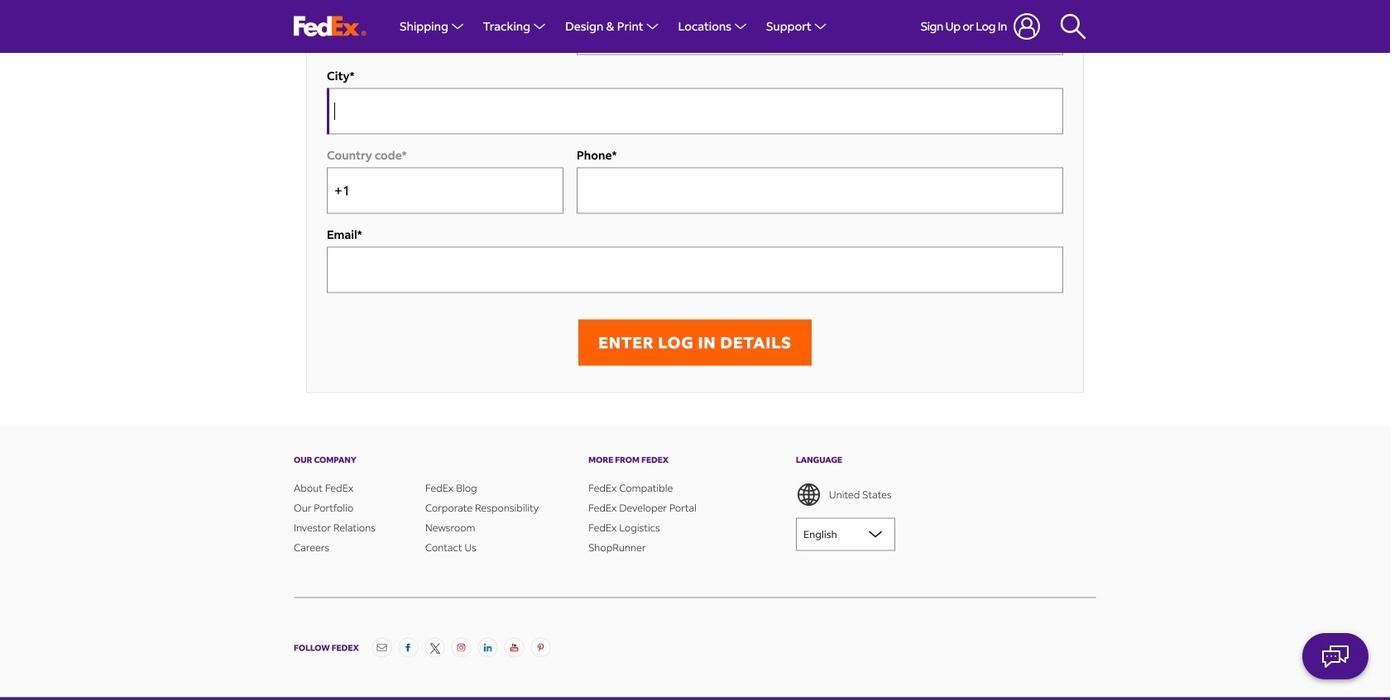 Task type: vqa. For each thing, say whether or not it's contained in the screenshot.
From address, type in the full address your mailing from. Then use the drop down that appears to select the best address match, below. If you cannot use drop down.  Call 1 800 4 6 3 3 3 3 9. text field
no



Task type: describe. For each thing, give the bounding box(es) containing it.
fedex search image
[[1060, 13, 1087, 40]]

twitter image
[[425, 638, 445, 658]]

youtube image
[[505, 638, 524, 658]]

instagram image
[[452, 638, 471, 658]]

facebook image
[[399, 638, 419, 658]]



Task type: locate. For each thing, give the bounding box(es) containing it.
newsletter signup image
[[372, 638, 392, 658]]

pinterest image
[[531, 638, 551, 658]]

None text field
[[327, 0, 564, 28]]

linkedin image
[[478, 638, 498, 658]]

None telephone field
[[577, 167, 1063, 214]]

None text field
[[327, 88, 1063, 134], [327, 167, 564, 214], [327, 247, 1063, 293], [327, 88, 1063, 134], [327, 167, 564, 214], [327, 247, 1063, 293]]



